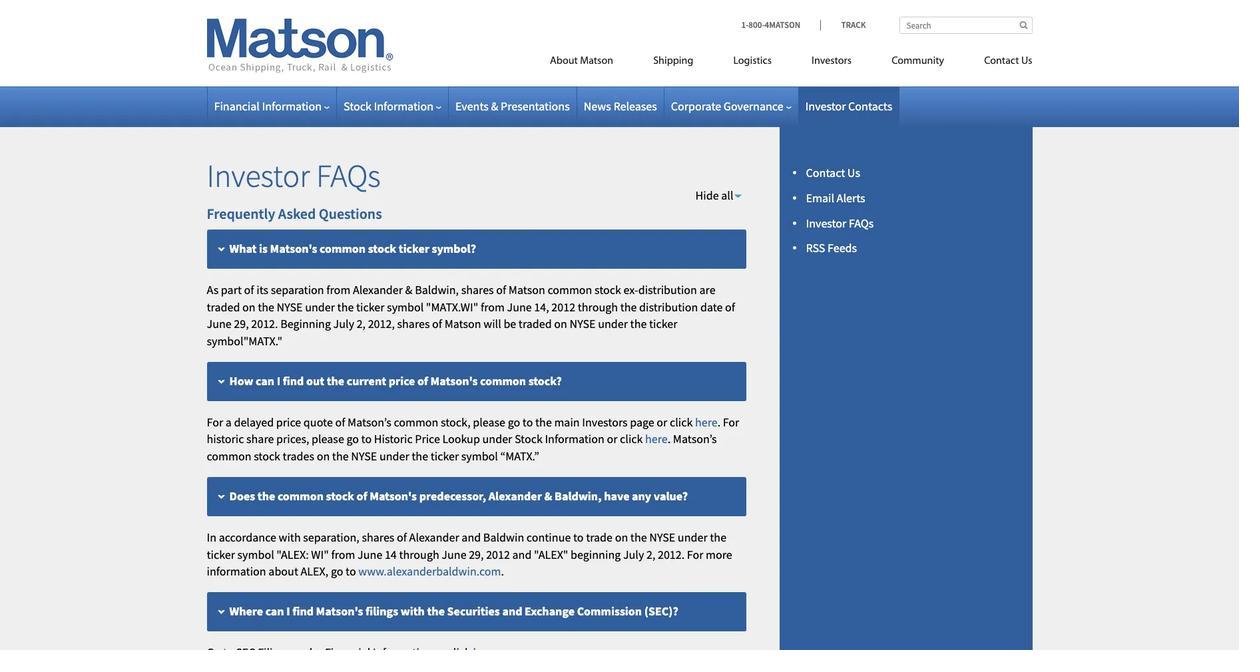 Task type: describe. For each thing, give the bounding box(es) containing it.
for inside in accordance with separation, shares of alexander and baldwin continue to trade on the nyse under the ticker symbol "alex: wi" from june 14 through june 29, 2012 and "alex" beginning july 2, 2012. for more information about alex, go to
[[687, 547, 704, 563]]

where can i find matson's filings with the securities and exchange commission (sec)? tab
[[207, 593, 746, 633]]

to right the alex,
[[346, 564, 356, 580]]

0 vertical spatial and
[[462, 530, 481, 545]]

2012 inside as part of its separation from alexander & baldwin, shares of matson common stock ex-distribution are traded on the nyse under the ticker symbol "matx.wi" from june 14, 2012 through the distribution date of june 29, 2012. beginning july 2, 2012, shares of matson will be traded on nyse under the ticker symbol"matx."
[[552, 299, 576, 315]]

community link
[[872, 49, 965, 77]]

0 vertical spatial &
[[491, 99, 499, 114]]

hide
[[696, 188, 719, 203]]

june up www.alexanderbaldwin.com .
[[442, 547, 467, 563]]

please inside . for historic share prices, please go to historic price lookup under stock information or click
[[312, 432, 344, 447]]

1 vertical spatial investor
[[207, 156, 310, 196]]

for inside . for historic share prices, please go to historic price lookup under stock information or click
[[723, 415, 740, 430]]

about
[[269, 564, 298, 580]]

stock inside as part of its separation from alexander & baldwin, shares of matson common stock ex-distribution are traded on the nyse under the ticker symbol "matx.wi" from june 14, 2012 through the distribution date of june 29, 2012. beginning july 2, 2012, shares of matson will be traded on nyse under the ticker symbol"matx."
[[595, 282, 622, 298]]

. for historic share prices, please go to historic price lookup under stock information or click
[[207, 415, 740, 447]]

baldwin
[[484, 530, 524, 545]]

matson's left filings
[[316, 604, 363, 620]]

beginning
[[571, 547, 621, 563]]

0 horizontal spatial contact us link
[[806, 165, 861, 181]]

where can i find matson's filings with the securities and exchange commission (sec)?
[[230, 604, 679, 620]]

ex-
[[624, 282, 639, 298]]

common inside tab
[[480, 373, 526, 389]]

2, inside in accordance with separation, shares of alexander and baldwin continue to trade on the nyse under the ticker symbol "alex: wi" from june 14 through june 29, 2012 and "alex" beginning july 2, 2012. for more information about alex, go to
[[647, 547, 656, 563]]

2 vertical spatial matson
[[445, 317, 481, 332]]

does
[[230, 489, 255, 504]]

events & presentations
[[456, 99, 570, 114]]

ticker inside . matson's common stock trades on the nyse under the ticker symbol "matx."
[[431, 449, 459, 464]]

how can i find out the current price of matson's common stock?
[[230, 373, 562, 389]]

alexander inside does the common stock of matson's predecessor, alexander & baldwin, have any value? tab
[[489, 489, 542, 504]]

1 horizontal spatial faqs
[[849, 216, 874, 231]]

0 horizontal spatial matson's
[[348, 415, 392, 430]]

as part of its separation from alexander & baldwin, shares of matson common stock ex-distribution are traded on the nyse under the ticker symbol "matx.wi" from june 14, 2012 through the distribution date of june 29, 2012. beginning july 2, 2012, shares of matson will be traded on nyse under the ticker symbol"matx."
[[207, 282, 736, 349]]

1 horizontal spatial matson
[[509, 282, 546, 298]]

page
[[630, 415, 655, 430]]

baldwin, inside tab
[[555, 489, 602, 504]]

shipping link
[[634, 49, 714, 77]]

common inside . matson's common stock trades on the nyse under the ticker symbol "matx."
[[207, 449, 252, 464]]

delayed
[[234, 415, 274, 430]]

to left trade
[[574, 530, 584, 545]]

separation
[[271, 282, 324, 298]]

governance
[[724, 99, 784, 114]]

asked
[[278, 205, 316, 223]]

go inside in accordance with separation, shares of alexander and baldwin continue to trade on the nyse under the ticker symbol "alex: wi" from june 14 through june 29, 2012 and "alex" beginning july 2, 2012. for more information about alex, go to
[[331, 564, 343, 580]]

under up the beginning
[[305, 299, 335, 315]]

presentations
[[501, 99, 570, 114]]

june up be
[[507, 299, 532, 315]]

share
[[246, 432, 274, 447]]

june left 14
[[358, 547, 383, 563]]

predecessor,
[[420, 489, 486, 504]]

0 horizontal spatial investor faqs
[[207, 156, 381, 196]]

baldwin, inside as part of its separation from alexander & baldwin, shares of matson common stock ex-distribution are traded on the nyse under the ticker symbol "matx.wi" from june 14, 2012 through the distribution date of june 29, 2012. beginning july 2, 2012, shares of matson will be traded on nyse under the ticker symbol"matx."
[[415, 282, 459, 298]]

0 vertical spatial distribution
[[639, 282, 697, 298]]

corporate governance
[[671, 99, 784, 114]]

under down "ex-"
[[598, 317, 628, 332]]

2012 inside in accordance with separation, shares of alexander and baldwin continue to trade on the nyse under the ticker symbol "alex: wi" from june 14 through june 29, 2012 and "alex" beginning july 2, 2012. for more information about alex, go to
[[486, 547, 510, 563]]

investors inside investors link
[[812, 56, 852, 67]]

news releases link
[[584, 99, 657, 114]]

feeds
[[828, 241, 857, 256]]

2012. inside as part of its separation from alexander & baldwin, shares of matson common stock ex-distribution are traded on the nyse under the ticker symbol "matx.wi" from june 14, 2012 through the distribution date of june 29, 2012. beginning july 2, 2012, shares of matson will be traded on nyse under the ticker symbol"matx."
[[251, 317, 278, 332]]

in accordance with separation, shares of alexander and baldwin continue to trade on the nyse under the ticker symbol "alex: wi" from june 14 through june 29, 2012 and "alex" beginning july 2, 2012. for more information about alex, go to
[[207, 530, 733, 580]]

www.alexanderbaldwin.com .
[[359, 564, 504, 580]]

symbol inside as part of its separation from alexander & baldwin, shares of matson common stock ex-distribution are traded on the nyse under the ticker symbol "matx.wi" from june 14, 2012 through the distribution date of june 29, 2012. beginning july 2, 2012, shares of matson will be traded on nyse under the ticker symbol"matx."
[[387, 299, 424, 315]]

"alex:
[[277, 547, 309, 563]]

information inside . for historic share prices, please go to historic price lookup under stock information or click
[[545, 432, 605, 447]]

can for how
[[256, 373, 275, 389]]

financial
[[214, 99, 260, 114]]

corporate governance link
[[671, 99, 792, 114]]

its
[[257, 282, 269, 298]]

on inside in accordance with separation, shares of alexander and baldwin continue to trade on the nyse under the ticker symbol "alex: wi" from june 14 through june 29, 2012 and "alex" beginning july 2, 2012. for more information about alex, go to
[[615, 530, 628, 545]]

prices,
[[276, 432, 309, 447]]

is
[[259, 241, 268, 256]]

logistics
[[734, 56, 772, 67]]

main
[[555, 415, 580, 430]]

common inside as part of its separation from alexander & baldwin, shares of matson common stock ex-distribution are traded on the nyse under the ticker symbol "matx.wi" from june 14, 2012 through the distribution date of june 29, 2012. beginning july 2, 2012, shares of matson will be traded on nyse under the ticker symbol"matx."
[[548, 282, 593, 298]]

investor for investor faqs link
[[806, 216, 847, 231]]

0 vertical spatial from
[[327, 282, 351, 298]]

1 vertical spatial and
[[513, 547, 532, 563]]

of inside in accordance with separation, shares of alexander and baldwin continue to trade on the nyse under the ticker symbol "alex: wi" from june 14 through june 29, 2012 and "alex" beginning july 2, 2012. for more information about alex, go to
[[397, 530, 407, 545]]

what is matson's common stock ticker symbol? tab
[[207, 230, 746, 270]]

information for stock information
[[374, 99, 434, 114]]

under inside in accordance with separation, shares of alexander and baldwin continue to trade on the nyse under the ticker symbol "alex: wi" from june 14 through june 29, 2012 and "alex" beginning july 2, 2012. for more information about alex, go to
[[678, 530, 708, 545]]

about matson link
[[530, 49, 634, 77]]

29, inside as part of its separation from alexander & baldwin, shares of matson common stock ex-distribution are traded on the nyse under the ticker symbol "matx.wi" from june 14, 2012 through the distribution date of june 29, 2012. beginning july 2, 2012, shares of matson will be traded on nyse under the ticker symbol"matx."
[[234, 317, 249, 332]]

1 horizontal spatial investor faqs
[[806, 216, 874, 231]]

current
[[347, 373, 386, 389]]

alexander for baldwin,
[[353, 282, 403, 298]]

corporate
[[671, 99, 722, 114]]

nyse inside in accordance with separation, shares of alexander and baldwin continue to trade on the nyse under the ticker symbol "alex: wi" from june 14 through june 29, 2012 and "alex" beginning july 2, 2012. for more information about alex, go to
[[650, 530, 676, 545]]

information
[[207, 564, 266, 580]]

how
[[230, 373, 253, 389]]

investor contacts link
[[806, 99, 893, 114]]

i for how
[[277, 373, 281, 389]]

symbol"matx."
[[207, 334, 283, 349]]

stock information
[[344, 99, 434, 114]]

any
[[632, 489, 652, 504]]

0 horizontal spatial here
[[646, 432, 668, 447]]

of up be
[[496, 282, 506, 298]]

1 horizontal spatial traded
[[519, 317, 552, 332]]

contacts
[[849, 99, 893, 114]]

1-800-4matson
[[742, 19, 801, 31]]

matson's inside tab
[[431, 373, 478, 389]]

symbol?
[[432, 241, 476, 256]]

of left the its
[[244, 282, 254, 298]]

out
[[306, 373, 325, 389]]

from inside in accordance with separation, shares of alexander and baldwin continue to trade on the nyse under the ticker symbol "alex: wi" from june 14 through june 29, 2012 and "alex" beginning july 2, 2012. for more information about alex, go to
[[331, 547, 355, 563]]

2 horizontal spatial shares
[[461, 282, 494, 298]]

search image
[[1020, 21, 1028, 29]]

or inside . for historic share prices, please go to historic price lookup under stock information or click
[[607, 432, 618, 447]]

1-800-4matson link
[[742, 19, 821, 31]]

july inside as part of its separation from alexander & baldwin, shares of matson common stock ex-distribution are traded on the nyse under the ticker symbol "matx.wi" from june 14, 2012 through the distribution date of june 29, 2012. beginning july 2, 2012, shares of matson will be traded on nyse under the ticker symbol"matx."
[[334, 317, 354, 332]]

stock inside does the common stock of matson's predecessor, alexander & baldwin, have any value? tab
[[326, 489, 354, 504]]

1 horizontal spatial click
[[670, 415, 693, 430]]

investors inside how can i find out the current price of matson's common stock? tab panel
[[582, 415, 628, 430]]

ticker inside in accordance with separation, shares of alexander and baldwin continue to trade on the nyse under the ticker symbol "alex: wi" from june 14 through june 29, 2012 and "alex" beginning july 2, 2012. for more information about alex, go to
[[207, 547, 235, 563]]

29, inside in accordance with separation, shares of alexander and baldwin continue to trade on the nyse under the ticker symbol "alex: wi" from june 14 through june 29, 2012 and "alex" beginning july 2, 2012. for more information about alex, go to
[[469, 547, 484, 563]]

alerts
[[837, 190, 866, 206]]

filings
[[366, 604, 398, 620]]

1 vertical spatial from
[[481, 299, 505, 315]]

of right date
[[726, 299, 736, 315]]

are
[[700, 282, 716, 298]]

common up price
[[394, 415, 439, 430]]

about matson
[[550, 56, 614, 67]]

stock information link
[[344, 99, 442, 114]]

quote
[[304, 415, 333, 430]]

june up symbol"matx."
[[207, 317, 232, 332]]

email
[[806, 190, 835, 206]]

14,
[[535, 299, 549, 315]]

1 horizontal spatial shares
[[397, 317, 430, 332]]

1 vertical spatial us
[[848, 165, 861, 181]]

click inside . for historic share prices, please go to historic price lookup under stock information or click
[[620, 432, 643, 447]]

price
[[415, 432, 440, 447]]

historic
[[374, 432, 413, 447]]

1 vertical spatial contact
[[806, 165, 846, 181]]

july inside in accordance with separation, shares of alexander and baldwin continue to trade on the nyse under the ticker symbol "alex: wi" from june 14 through june 29, 2012 and "alex" beginning july 2, 2012. for more information about alex, go to
[[624, 547, 644, 563]]

exchange
[[525, 604, 575, 620]]

matson inside about matson link
[[580, 56, 614, 67]]

& inside tab
[[545, 489, 553, 504]]

matson's down historic
[[370, 489, 417, 504]]



Task type: vqa. For each thing, say whether or not it's contained in the screenshot.
the top "Matthew"
no



Task type: locate. For each thing, give the bounding box(es) containing it.
. inside . matson's common stock trades on the nyse under the ticker symbol "matx."
[[668, 432, 671, 447]]

releases
[[614, 99, 657, 114]]

contact us inside top menu navigation
[[985, 56, 1033, 67]]

click right page
[[670, 415, 693, 430]]

shares right 2012,
[[397, 317, 430, 332]]

hide all link
[[207, 186, 746, 205]]

1 vertical spatial with
[[401, 604, 425, 620]]

2 vertical spatial alexander
[[409, 530, 459, 545]]

investor faqs
[[207, 156, 381, 196], [806, 216, 874, 231]]

0 horizontal spatial matson
[[445, 317, 481, 332]]

here link
[[695, 415, 718, 430], [646, 432, 668, 447]]

us up alerts
[[848, 165, 861, 181]]

go right the alex,
[[331, 564, 343, 580]]

1 horizontal spatial through
[[578, 299, 618, 315]]

find inside tab
[[283, 373, 304, 389]]

july right the beginning
[[624, 547, 644, 563]]

1 horizontal spatial go
[[347, 432, 359, 447]]

0 horizontal spatial shares
[[362, 530, 395, 545]]

1 vertical spatial find
[[293, 604, 314, 620]]

alexander up www.alexanderbaldwin.com .
[[409, 530, 459, 545]]

for a delayed price quote of matson's common stock, please go to the main investors page or click here
[[207, 415, 718, 430]]

what is matson's common stock ticker symbol? tab panel
[[207, 282, 746, 350]]

faqs up questions
[[316, 156, 381, 196]]

1 vertical spatial 2012
[[486, 547, 510, 563]]

to
[[523, 415, 533, 430], [361, 432, 372, 447], [574, 530, 584, 545], [346, 564, 356, 580]]

. for for
[[718, 415, 721, 430]]

from down separation,
[[331, 547, 355, 563]]

1 horizontal spatial here
[[695, 415, 718, 430]]

here right page
[[695, 415, 718, 430]]

click
[[670, 415, 693, 430], [620, 432, 643, 447]]

please up lookup on the left bottom of the page
[[473, 415, 506, 430]]

"alex"
[[534, 547, 569, 563]]

more
[[706, 547, 733, 563]]

baldwin, up "matx.wi"
[[415, 282, 459, 298]]

through up the www.alexanderbaldwin.com
[[399, 547, 440, 563]]

of down "matx.wi"
[[432, 317, 442, 332]]

1 vertical spatial 2,
[[647, 547, 656, 563]]

2012. inside in accordance with separation, shares of alexander and baldwin continue to trade on the nyse under the ticker symbol "alex: wi" from june 14 through june 29, 2012 and "alex" beginning july 2, 2012. for more information about alex, go to
[[658, 547, 685, 563]]

wi"
[[311, 547, 329, 563]]

price right "current"
[[389, 373, 415, 389]]

price inside tab panel
[[276, 415, 301, 430]]

1 vertical spatial contact us
[[806, 165, 861, 181]]

of inside tab
[[418, 373, 428, 389]]

date
[[701, 299, 723, 315]]

common down trades
[[278, 489, 324, 504]]

contact down search search box
[[985, 56, 1020, 67]]

0 vertical spatial 2012
[[552, 299, 576, 315]]

investors down track link
[[812, 56, 852, 67]]

0 vertical spatial please
[[473, 415, 506, 430]]

events & presentations link
[[456, 99, 570, 114]]

2012
[[552, 299, 576, 315], [486, 547, 510, 563]]

1 vertical spatial stock
[[515, 432, 543, 447]]

under up the "matx."
[[483, 432, 513, 447]]

value?
[[654, 489, 688, 504]]

0 vertical spatial with
[[279, 530, 301, 545]]

ticker
[[399, 241, 430, 256], [356, 299, 385, 315], [650, 317, 678, 332], [431, 449, 459, 464], [207, 547, 235, 563]]

stock down questions
[[368, 241, 396, 256]]

1 horizontal spatial price
[[389, 373, 415, 389]]

1 vertical spatial traded
[[519, 317, 552, 332]]

1 vertical spatial symbol
[[462, 449, 498, 464]]

0 horizontal spatial july
[[334, 317, 354, 332]]

matson's up historic
[[348, 415, 392, 430]]

0 horizontal spatial faqs
[[316, 156, 381, 196]]

0 horizontal spatial stock
[[344, 99, 372, 114]]

or
[[657, 415, 668, 430], [607, 432, 618, 447]]

1 horizontal spatial information
[[374, 99, 434, 114]]

0 vertical spatial matson
[[580, 56, 614, 67]]

what
[[230, 241, 257, 256]]

news
[[584, 99, 611, 114]]

nyse inside . matson's common stock trades on the nyse under the ticker symbol "matx."
[[351, 449, 377, 464]]

contact us link
[[965, 49, 1033, 77], [806, 165, 861, 181]]

to left historic
[[361, 432, 372, 447]]

find
[[283, 373, 304, 389], [293, 604, 314, 620]]

can right "where" at bottom
[[266, 604, 284, 620]]

how can i find out the current price of matson's common stock? tab
[[207, 362, 746, 402]]

how can i find out the current price of matson's common stock? tab panel
[[207, 414, 746, 466]]

faqs
[[316, 156, 381, 196], [849, 216, 874, 231]]

with inside tab
[[401, 604, 425, 620]]

symbol inside in accordance with separation, shares of alexander and baldwin continue to trade on the nyse under the ticker symbol "alex: wi" from june 14 through june 29, 2012 and "alex" beginning july 2, 2012. for more information about alex, go to
[[238, 547, 274, 563]]

find left out
[[283, 373, 304, 389]]

1 horizontal spatial stock
[[515, 432, 543, 447]]

0 horizontal spatial baldwin,
[[415, 282, 459, 298]]

nyse
[[277, 299, 303, 315], [570, 317, 596, 332], [351, 449, 377, 464], [650, 530, 676, 545]]

symbol inside . matson's common stock trades on the nyse under the ticker symbol "matx."
[[462, 449, 498, 464]]

matson's right is
[[270, 241, 317, 256]]

contact inside top menu navigation
[[985, 56, 1020, 67]]

here link down page
[[646, 432, 668, 447]]

separation,
[[303, 530, 360, 545]]

distribution left date
[[640, 299, 698, 315]]

lookup
[[443, 432, 480, 447]]

on right be
[[555, 317, 568, 332]]

july left 2012,
[[334, 317, 354, 332]]

0 vertical spatial faqs
[[316, 156, 381, 196]]

0 vertical spatial investors
[[812, 56, 852, 67]]

price inside tab
[[389, 373, 415, 389]]

find for out
[[283, 373, 304, 389]]

1 vertical spatial baldwin,
[[555, 489, 602, 504]]

i for where
[[287, 604, 290, 620]]

& inside as part of its separation from alexander & baldwin, shares of matson common stock ex-distribution are traded on the nyse under the ticker symbol "matx.wi" from june 14, 2012 through the distribution date of june 29, 2012. beginning july 2, 2012, shares of matson will be traded on nyse under the ticker symbol"matx."
[[405, 282, 413, 298]]

alexander inside in accordance with separation, shares of alexander and baldwin continue to trade on the nyse under the ticker symbol "alex: wi" from june 14 through june 29, 2012 and "alex" beginning july 2, 2012. for more information about alex, go to
[[409, 530, 459, 545]]

0 vertical spatial matson's
[[348, 415, 392, 430]]

contact us
[[985, 56, 1033, 67], [806, 165, 861, 181]]

common down questions
[[320, 241, 366, 256]]

1 horizontal spatial please
[[473, 415, 506, 430]]

ticker inside tab
[[399, 241, 430, 256]]

0 horizontal spatial &
[[405, 282, 413, 298]]

2 horizontal spatial symbol
[[462, 449, 498, 464]]

contact
[[985, 56, 1020, 67], [806, 165, 846, 181]]

0 vertical spatial symbol
[[387, 299, 424, 315]]

1 horizontal spatial 2012
[[552, 299, 576, 315]]

trades
[[283, 449, 314, 464]]

0 vertical spatial contact us
[[985, 56, 1033, 67]]

1 horizontal spatial or
[[657, 415, 668, 430]]

0 horizontal spatial click
[[620, 432, 643, 447]]

traded down part
[[207, 299, 240, 315]]

information
[[262, 99, 322, 114], [374, 99, 434, 114], [545, 432, 605, 447]]

events
[[456, 99, 489, 114]]

does the common stock of matson's predecessor, alexander & baldwin, have any value?
[[230, 489, 688, 504]]

rss feeds
[[806, 241, 857, 256]]

through inside as part of its separation from alexander & baldwin, shares of matson common stock ex-distribution are traded on the nyse under the ticker symbol "matx.wi" from june 14, 2012 through the distribution date of june 29, 2012. beginning july 2, 2012, shares of matson will be traded on nyse under the ticker symbol"matx."
[[578, 299, 618, 315]]

. for matson's
[[668, 432, 671, 447]]

under up more
[[678, 530, 708, 545]]

stock inside . matson's common stock trades on the nyse under the ticker symbol "matx."
[[254, 449, 280, 464]]

0 vertical spatial i
[[277, 373, 281, 389]]

distribution
[[639, 282, 697, 298], [640, 299, 698, 315]]

matson right about
[[580, 56, 614, 67]]

commission
[[577, 604, 642, 620]]

2 vertical spatial shares
[[362, 530, 395, 545]]

go
[[508, 415, 520, 430], [347, 432, 359, 447], [331, 564, 343, 580]]

investor down investors link
[[806, 99, 846, 114]]

alexander down the "matx."
[[489, 489, 542, 504]]

2012,
[[368, 317, 395, 332]]

0 vertical spatial alexander
[[353, 282, 403, 298]]

1 horizontal spatial with
[[401, 604, 425, 620]]

with right filings
[[401, 604, 425, 620]]

stock up separation,
[[326, 489, 354, 504]]

2 vertical spatial investor
[[806, 216, 847, 231]]

through inside in accordance with separation, shares of alexander and baldwin continue to trade on the nyse under the ticker symbol "alex: wi" from june 14 through june 29, 2012 and "alex" beginning july 2, 2012. for more information about alex, go to
[[399, 547, 440, 563]]

shares inside in accordance with separation, shares of alexander and baldwin continue to trade on the nyse under the ticker symbol "alex: wi" from june 14 through june 29, 2012 and "alex" beginning july 2, 2012. for more information about alex, go to
[[362, 530, 395, 545]]

matson's up value?
[[673, 432, 717, 447]]

0 horizontal spatial traded
[[207, 299, 240, 315]]

of inside tab panel
[[335, 415, 345, 430]]

community
[[892, 56, 945, 67]]

distribution left 'are'
[[639, 282, 697, 298]]

. matson's common stock trades on the nyse under the ticker symbol "matx."
[[207, 432, 717, 464]]

frequently
[[207, 205, 275, 223]]

investor up rss feeds link
[[806, 216, 847, 231]]

matson down "matx.wi"
[[445, 317, 481, 332]]

investor for investor contacts link
[[806, 99, 846, 114]]

1 vertical spatial can
[[266, 604, 284, 620]]

us
[[1022, 56, 1033, 67], [848, 165, 861, 181]]

contact us link up email alerts
[[806, 165, 861, 181]]

(sec)?
[[645, 604, 679, 620]]

shares up 14
[[362, 530, 395, 545]]

1 vertical spatial &
[[405, 282, 413, 298]]

trade
[[586, 530, 613, 545]]

stock
[[368, 241, 396, 256], [595, 282, 622, 298], [254, 449, 280, 464], [326, 489, 354, 504]]

us down search icon
[[1022, 56, 1033, 67]]

of up the www.alexanderbaldwin.com
[[397, 530, 407, 545]]

. inside does the common stock of matson's predecessor, alexander & baldwin, have any value? 'tab panel'
[[501, 564, 504, 580]]

go up the "matx."
[[508, 415, 520, 430]]

continue
[[527, 530, 571, 545]]

under inside . for historic share prices, please go to historic price lookup under stock information or click
[[483, 432, 513, 447]]

1 horizontal spatial investors
[[812, 56, 852, 67]]

be
[[504, 317, 516, 332]]

will
[[484, 317, 502, 332]]

2 horizontal spatial go
[[508, 415, 520, 430]]

on up symbol"matx."
[[242, 299, 256, 315]]

. inside . for historic share prices, please go to historic price lookup under stock information or click
[[718, 415, 721, 430]]

2 horizontal spatial matson
[[580, 56, 614, 67]]

matson's up stock,
[[431, 373, 478, 389]]

1 vertical spatial distribution
[[640, 299, 698, 315]]

www.alexanderbaldwin.com link
[[359, 564, 501, 580]]

0 horizontal spatial for
[[207, 415, 223, 430]]

the inside tab
[[327, 373, 345, 389]]

find inside tab
[[293, 604, 314, 620]]

symbol down accordance
[[238, 547, 274, 563]]

on right trades
[[317, 449, 330, 464]]

a
[[226, 415, 232, 430]]

to up the "matx."
[[523, 415, 533, 430]]

matson image
[[207, 19, 393, 73]]

0 horizontal spatial price
[[276, 415, 301, 430]]

from up will
[[481, 299, 505, 315]]

alexander inside as part of its separation from alexander & baldwin, shares of matson common stock ex-distribution are traded on the nyse under the ticker symbol "matx.wi" from june 14, 2012 through the distribution date of june 29, 2012. beginning july 2, 2012, shares of matson will be traded on nyse under the ticker symbol"matx."
[[353, 282, 403, 298]]

stock,
[[441, 415, 471, 430]]

0 vertical spatial stock
[[344, 99, 372, 114]]

stock
[[344, 99, 372, 114], [515, 432, 543, 447]]

please down quote
[[312, 432, 344, 447]]

1 vertical spatial price
[[276, 415, 301, 430]]

0 vertical spatial click
[[670, 415, 693, 430]]

1 horizontal spatial contact us
[[985, 56, 1033, 67]]

0 horizontal spatial symbol
[[238, 547, 274, 563]]

2012 down baldwin
[[486, 547, 510, 563]]

information for financial information
[[262, 99, 322, 114]]

investor faqs up feeds
[[806, 216, 874, 231]]

1 vertical spatial here
[[646, 432, 668, 447]]

2 vertical spatial symbol
[[238, 547, 274, 563]]

investors link
[[792, 49, 872, 77]]

us inside top menu navigation
[[1022, 56, 1033, 67]]

of inside tab
[[357, 489, 368, 504]]

1 vertical spatial investor faqs
[[806, 216, 874, 231]]

financial information link
[[214, 99, 330, 114]]

0 vertical spatial shares
[[461, 282, 494, 298]]

contact us link down search icon
[[965, 49, 1033, 77]]

here down page
[[646, 432, 668, 447]]

0 vertical spatial here
[[695, 415, 718, 430]]

1 vertical spatial alexander
[[489, 489, 542, 504]]

go inside . for historic share prices, please go to historic price lookup under stock information or click
[[347, 432, 359, 447]]

shipping
[[654, 56, 694, 67]]

0 horizontal spatial information
[[262, 99, 322, 114]]

faqs down alerts
[[849, 216, 874, 231]]

0 vertical spatial go
[[508, 415, 520, 430]]

1 vertical spatial here link
[[646, 432, 668, 447]]

1 vertical spatial july
[[624, 547, 644, 563]]

alexander up 2012,
[[353, 282, 403, 298]]

on inside . matson's common stock trades on the nyse under the ticker symbol "matx."
[[317, 449, 330, 464]]

0 horizontal spatial alexander
[[353, 282, 403, 298]]

0 vertical spatial or
[[657, 415, 668, 430]]

of right "current"
[[418, 373, 428, 389]]

what is matson's common stock ticker symbol?
[[230, 241, 476, 256]]

under inside . matson's common stock trades on the nyse under the ticker symbol "matx."
[[380, 449, 410, 464]]

rss
[[806, 241, 826, 256]]

1 vertical spatial 2012.
[[658, 547, 685, 563]]

from
[[327, 282, 351, 298], [481, 299, 505, 315], [331, 547, 355, 563]]

0 horizontal spatial through
[[399, 547, 440, 563]]

14
[[385, 547, 397, 563]]

accordance
[[219, 530, 276, 545]]

800-
[[749, 19, 765, 31]]

price up prices,
[[276, 415, 301, 430]]

and
[[462, 530, 481, 545], [513, 547, 532, 563], [503, 604, 523, 620]]

does the common stock of matson's predecessor, alexander & baldwin, have any value? tab
[[207, 478, 746, 518]]

where can i find matson's filings with the securities and exchange commission (sec)? tab panel
[[207, 645, 746, 651]]

1 horizontal spatial for
[[687, 547, 704, 563]]

1 horizontal spatial us
[[1022, 56, 1033, 67]]

0 horizontal spatial here link
[[646, 432, 668, 447]]

contact up 'email'
[[806, 165, 846, 181]]

does the common stock of matson's predecessor, alexander & baldwin, have any value? tab panel
[[207, 530, 746, 581]]

0 vertical spatial traded
[[207, 299, 240, 315]]

0 vertical spatial here link
[[695, 415, 718, 430]]

find for matson's
[[293, 604, 314, 620]]

None search field
[[900, 17, 1033, 34]]

contact us down search icon
[[985, 56, 1033, 67]]

stock inside . for historic share prices, please go to historic price lookup under stock information or click
[[515, 432, 543, 447]]

traded down 14,
[[519, 317, 552, 332]]

rss feeds link
[[806, 241, 857, 256]]

2, inside as part of its separation from alexander & baldwin, shares of matson common stock ex-distribution are traded on the nyse under the ticker symbol "matx.wi" from june 14, 2012 through the distribution date of june 29, 2012. beginning july 2, 2012, shares of matson will be traded on nyse under the ticker symbol"matx."
[[357, 317, 366, 332]]

symbol down lookup on the left bottom of the page
[[462, 449, 498, 464]]

"matx."
[[501, 449, 540, 464]]

of up separation,
[[357, 489, 368, 504]]

matson's inside . matson's common stock trades on the nyse under the ticker symbol "matx."
[[673, 432, 717, 447]]

2, right the beginning
[[647, 547, 656, 563]]

track link
[[821, 19, 866, 31]]

all
[[722, 188, 734, 203]]

1 horizontal spatial here link
[[695, 415, 718, 430]]

logistics link
[[714, 49, 792, 77]]

june
[[507, 299, 532, 315], [207, 317, 232, 332], [358, 547, 383, 563], [442, 547, 467, 563]]

common left the stock?
[[480, 373, 526, 389]]

where
[[230, 604, 263, 620]]

of
[[244, 282, 254, 298], [496, 282, 506, 298], [726, 299, 736, 315], [432, 317, 442, 332], [418, 373, 428, 389], [335, 415, 345, 430], [357, 489, 368, 504], [397, 530, 407, 545]]

29, up symbol"matx."
[[234, 317, 249, 332]]

financial information
[[214, 99, 322, 114]]

with inside in accordance with separation, shares of alexander and baldwin continue to trade on the nyse under the ticker symbol "alex: wi" from june 14 through june 29, 2012 and "alex" beginning july 2, 2012. for more information about alex, go to
[[279, 530, 301, 545]]

0 vertical spatial through
[[578, 299, 618, 315]]

can inside tab
[[256, 373, 275, 389]]

july
[[334, 317, 354, 332], [624, 547, 644, 563]]

investor faqs link
[[806, 216, 874, 231]]

click down page
[[620, 432, 643, 447]]

1 horizontal spatial alexander
[[409, 530, 459, 545]]

0 horizontal spatial 2012.
[[251, 317, 278, 332]]

2012 right 14,
[[552, 299, 576, 315]]

matson
[[580, 56, 614, 67], [509, 282, 546, 298], [445, 317, 481, 332]]

0 vertical spatial contact us link
[[965, 49, 1033, 77]]

email alerts link
[[806, 190, 866, 206]]

0 horizontal spatial us
[[848, 165, 861, 181]]

from right separation on the left of the page
[[327, 282, 351, 298]]

1 horizontal spatial i
[[287, 604, 290, 620]]

alexander for baldwin
[[409, 530, 459, 545]]

questions
[[319, 205, 382, 223]]

to inside . for historic share prices, please go to historic price lookup under stock information or click
[[361, 432, 372, 447]]

1 horizontal spatial matson's
[[673, 432, 717, 447]]

news releases
[[584, 99, 657, 114]]

1 vertical spatial investors
[[582, 415, 628, 430]]

1 horizontal spatial 29,
[[469, 547, 484, 563]]

Search search field
[[900, 17, 1033, 34]]

email alerts
[[806, 190, 866, 206]]

0 vertical spatial can
[[256, 373, 275, 389]]

0 horizontal spatial investors
[[582, 415, 628, 430]]

can for where
[[266, 604, 284, 620]]

2012. left more
[[658, 547, 685, 563]]

of right quote
[[335, 415, 345, 430]]

0 horizontal spatial go
[[331, 564, 343, 580]]

0 vertical spatial investor faqs
[[207, 156, 381, 196]]

and left baldwin
[[462, 530, 481, 545]]

symbol up 2012,
[[387, 299, 424, 315]]

i inside tab
[[287, 604, 290, 620]]

common down the historic
[[207, 449, 252, 464]]

historic
[[207, 432, 244, 447]]

traded
[[207, 299, 240, 315], [519, 317, 552, 332]]

0 horizontal spatial 2012
[[486, 547, 510, 563]]

4matson
[[765, 19, 801, 31]]

top menu navigation
[[490, 49, 1033, 77]]

stock inside "what is matson's common stock ticker symbol?" tab
[[368, 241, 396, 256]]

investors left page
[[582, 415, 628, 430]]

i inside tab
[[277, 373, 281, 389]]

with up the "alex:
[[279, 530, 301, 545]]

1 horizontal spatial contact us link
[[965, 49, 1033, 77]]

beginning
[[281, 317, 331, 332]]

about
[[550, 56, 578, 67]]

2012. up symbol"matx."
[[251, 317, 278, 332]]

on right trade
[[615, 530, 628, 545]]

and down baldwin
[[513, 547, 532, 563]]

1 horizontal spatial 2,
[[647, 547, 656, 563]]

go left historic
[[347, 432, 359, 447]]

common up 14,
[[548, 282, 593, 298]]

"matx.wi"
[[426, 299, 479, 315]]

.
[[718, 415, 721, 430], [668, 432, 671, 447], [501, 564, 504, 580]]

2 horizontal spatial for
[[723, 415, 740, 430]]

and inside tab
[[503, 604, 523, 620]]

29, down baldwin
[[469, 547, 484, 563]]

and left exchange
[[503, 604, 523, 620]]

securities
[[447, 604, 500, 620]]

or up have
[[607, 432, 618, 447]]

matson up 14,
[[509, 282, 546, 298]]

track
[[842, 19, 866, 31]]

the
[[258, 299, 274, 315], [338, 299, 354, 315], [621, 299, 637, 315], [631, 317, 647, 332], [327, 373, 345, 389], [536, 415, 552, 430], [332, 449, 349, 464], [412, 449, 428, 464], [258, 489, 275, 504], [631, 530, 647, 545], [710, 530, 727, 545], [427, 604, 445, 620]]

stock down share at bottom
[[254, 449, 280, 464]]

can inside tab
[[266, 604, 284, 620]]



